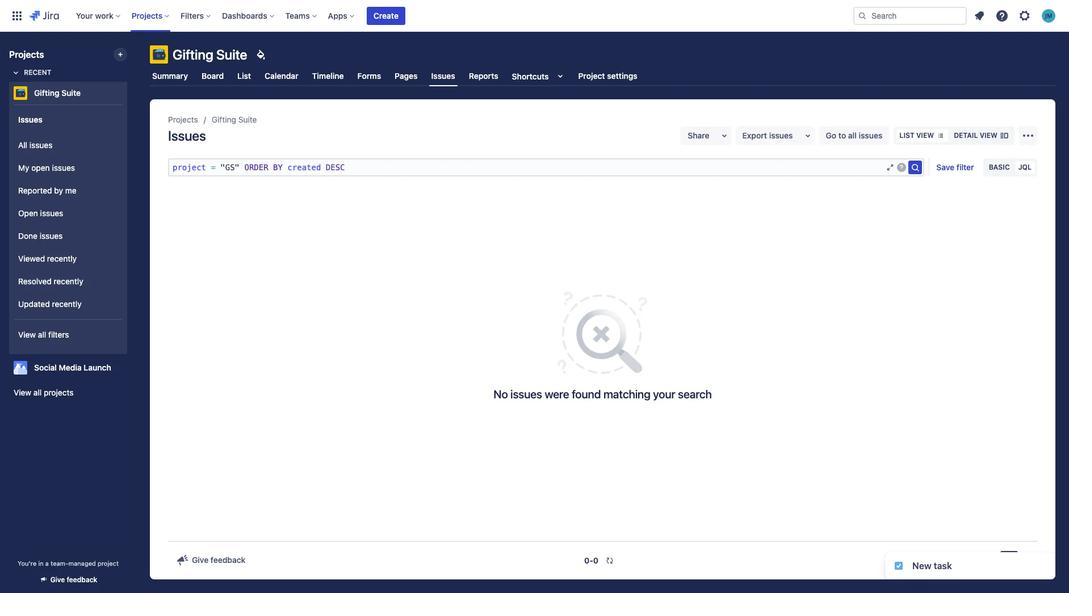 Task type: describe. For each thing, give the bounding box(es) containing it.
you're
[[18, 560, 37, 568]]

by
[[54, 186, 63, 195]]

teams
[[286, 11, 310, 20]]

basic
[[989, 163, 1010, 172]]

0 horizontal spatial give feedback button
[[32, 571, 104, 590]]

by
[[273, 163, 283, 172]]

view for view all filters
[[18, 330, 36, 339]]

all for filters
[[38, 330, 46, 339]]

give for give feedback button to the top
[[192, 556, 209, 565]]

open issues
[[18, 208, 63, 218]]

board
[[202, 71, 224, 81]]

team-
[[51, 560, 68, 568]]

done issues link
[[14, 225, 123, 248]]

give feedback for the leftmost give feedback button
[[50, 576, 97, 585]]

1 vertical spatial projects
[[9, 49, 44, 60]]

2 vertical spatial gifting
[[212, 115, 236, 124]]

issues for export issues
[[770, 131, 793, 140]]

1 vertical spatial gifting
[[34, 88, 59, 98]]

forms link
[[355, 66, 384, 86]]

filters
[[48, 330, 69, 339]]

filters button
[[177, 7, 215, 25]]

task
[[934, 561, 953, 572]]

reports link
[[467, 66, 501, 86]]

0-
[[585, 556, 594, 566]]

2 vertical spatial gifting suite
[[212, 115, 257, 124]]

create project image
[[116, 50, 125, 59]]

add to starred image
[[124, 361, 137, 375]]

import and bulk change issues image
[[1022, 129, 1036, 143]]

2 horizontal spatial issues
[[432, 71, 455, 81]]

primary element
[[7, 0, 854, 32]]

my open issues link
[[14, 157, 123, 180]]

my open issues
[[18, 163, 75, 172]]

dashboards button
[[219, 7, 279, 25]]

projects link
[[168, 113, 198, 127]]

all for projects
[[33, 388, 42, 398]]

0 vertical spatial gifting
[[173, 47, 213, 62]]

recent
[[24, 68, 51, 77]]

open
[[31, 163, 50, 172]]

2 vertical spatial issues
[[168, 128, 206, 144]]

teams button
[[282, 7, 321, 25]]

all
[[18, 140, 27, 150]]

gifting suite inside gifting suite link
[[34, 88, 81, 98]]

new task button
[[886, 553, 1056, 580]]

view all projects
[[14, 388, 74, 398]]

0 horizontal spatial project
[[98, 560, 119, 568]]

issues down all issues link
[[52, 163, 75, 172]]

your
[[76, 11, 93, 20]]

social media launch
[[34, 363, 111, 373]]

export
[[743, 131, 768, 140]]

your work button
[[73, 7, 125, 25]]

dashboards
[[222, 11, 267, 20]]

all issues link
[[14, 134, 123, 157]]

share button
[[681, 127, 731, 145]]

managed
[[68, 560, 96, 568]]

export issues
[[743, 131, 793, 140]]

open export issues dropdown image
[[801, 129, 815, 143]]

0 horizontal spatial issues
[[18, 114, 43, 124]]

give for the leftmost give feedback button
[[50, 576, 65, 585]]

recently for viewed recently
[[47, 254, 77, 263]]

projects for projects dropdown button
[[132, 11, 163, 20]]

apps button
[[325, 7, 359, 25]]

filter
[[957, 162, 975, 172]]

launch
[[84, 363, 111, 373]]

feedback for the leftmost give feedback button
[[67, 576, 97, 585]]

detail
[[955, 131, 979, 140]]

give feedback for give feedback button to the top
[[192, 556, 246, 565]]

project
[[579, 71, 605, 81]]

view for list view
[[917, 131, 935, 140]]

editor image
[[886, 163, 896, 172]]

updated recently link
[[14, 293, 123, 316]]

save filter button
[[930, 158, 981, 177]]

group containing issues
[[14, 105, 123, 353]]

0-0
[[585, 556, 599, 566]]

viewed recently
[[18, 254, 77, 263]]

matching
[[604, 388, 651, 401]]

apps
[[328, 11, 348, 20]]

me
[[65, 186, 77, 195]]

JQL query field
[[169, 160, 886, 176]]

created
[[288, 163, 321, 172]]

"gs"
[[221, 163, 240, 172]]

export issues button
[[736, 127, 815, 145]]

list for list view
[[900, 131, 915, 140]]

reported by me
[[18, 186, 77, 195]]

list for list
[[238, 71, 251, 81]]

list link
[[235, 66, 253, 86]]

save
[[937, 162, 955, 172]]

create button
[[367, 7, 406, 25]]

media
[[59, 363, 82, 373]]

jql
[[1019, 163, 1032, 172]]

filters
[[181, 11, 204, 20]]

resolved recently link
[[14, 270, 123, 293]]

notifications image
[[973, 9, 987, 22]]

banner containing your work
[[0, 0, 1070, 32]]

all inside go to all issues link
[[849, 131, 857, 140]]

search image
[[858, 11, 867, 20]]

calendar
[[265, 71, 299, 81]]

0 vertical spatial suite
[[216, 47, 247, 62]]

timeline link
[[310, 66, 346, 86]]

project settings
[[579, 71, 638, 81]]

0
[[594, 556, 599, 566]]

issues for all issues
[[29, 140, 53, 150]]

refresh image
[[606, 557, 615, 566]]

reported by me link
[[14, 180, 123, 202]]

add to starred image
[[124, 86, 137, 100]]



Task type: locate. For each thing, give the bounding box(es) containing it.
viewed
[[18, 254, 45, 263]]

were
[[545, 388, 570, 401]]

sidebar navigation image
[[124, 45, 149, 68]]

1 vertical spatial gifting suite link
[[212, 113, 257, 127]]

1 view from the left
[[917, 131, 935, 140]]

1 horizontal spatial view
[[980, 131, 998, 140]]

0 horizontal spatial give feedback
[[50, 576, 97, 585]]

task icon image
[[895, 562, 904, 571]]

1 horizontal spatial give feedback button
[[169, 552, 252, 570]]

share
[[688, 131, 710, 140]]

1 horizontal spatial project
[[173, 163, 206, 172]]

issues for open issues
[[40, 208, 63, 218]]

view left projects
[[14, 388, 31, 398]]

0 horizontal spatial projects
[[9, 49, 44, 60]]

gifting suite down list link
[[212, 115, 257, 124]]

create
[[374, 11, 399, 20]]

project left the =
[[173, 163, 206, 172]]

new
[[913, 561, 932, 572]]

detail view
[[955, 131, 998, 140]]

view up search image
[[917, 131, 935, 140]]

1 vertical spatial suite
[[61, 88, 81, 98]]

calendar link
[[263, 66, 301, 86]]

group containing all issues
[[14, 131, 123, 319]]

issues down projects link
[[168, 128, 206, 144]]

your
[[653, 388, 676, 401]]

=
[[211, 163, 216, 172]]

0 horizontal spatial give
[[50, 576, 65, 585]]

project inside jql query field
[[173, 163, 206, 172]]

0 vertical spatial feedback
[[211, 556, 246, 565]]

order
[[245, 163, 268, 172]]

0 vertical spatial give
[[192, 556, 209, 565]]

1 horizontal spatial list
[[900, 131, 915, 140]]

summary
[[152, 71, 188, 81]]

gifting up board on the left of page
[[173, 47, 213, 62]]

2 vertical spatial all
[[33, 388, 42, 398]]

project right managed
[[98, 560, 119, 568]]

issues right no
[[511, 388, 543, 401]]

0 vertical spatial gifting suite link
[[9, 82, 123, 105]]

issues inside "button"
[[770, 131, 793, 140]]

my
[[18, 163, 29, 172]]

projects for projects link
[[168, 115, 198, 124]]

2 vertical spatial recently
[[52, 299, 82, 309]]

view
[[18, 330, 36, 339], [14, 388, 31, 398]]

updated recently
[[18, 299, 82, 309]]

save filter
[[937, 162, 975, 172]]

view all filters
[[18, 330, 69, 339]]

1 vertical spatial list
[[900, 131, 915, 140]]

tab list containing issues
[[143, 66, 1063, 86]]

1 horizontal spatial projects
[[132, 11, 163, 20]]

all inside view all filters link
[[38, 330, 46, 339]]

view right detail
[[980, 131, 998, 140]]

done issues
[[18, 231, 63, 241]]

suite down list link
[[238, 115, 257, 124]]

0 vertical spatial recently
[[47, 254, 77, 263]]

1 vertical spatial view
[[14, 388, 31, 398]]

view for detail view
[[980, 131, 998, 140]]

gifting suite link down recent
[[9, 82, 123, 105]]

syntax help image
[[898, 163, 907, 172]]

recently inside updated recently link
[[52, 299, 82, 309]]

2 vertical spatial projects
[[168, 115, 198, 124]]

open share dialog image
[[718, 129, 731, 143]]

gifting right projects link
[[212, 115, 236, 124]]

1 horizontal spatial give
[[192, 556, 209, 565]]

2 vertical spatial suite
[[238, 115, 257, 124]]

project = "gs" order by created desc
[[173, 163, 345, 172]]

shortcuts
[[512, 71, 549, 81]]

view inside group
[[18, 330, 36, 339]]

reports
[[469, 71, 499, 81]]

in
[[38, 560, 44, 568]]

desc
[[326, 163, 345, 172]]

search
[[678, 388, 712, 401]]

issues down the reported by me
[[40, 208, 63, 218]]

search image
[[909, 161, 923, 174]]

issues
[[432, 71, 455, 81], [18, 114, 43, 124], [168, 128, 206, 144]]

open
[[18, 208, 38, 218]]

pages link
[[393, 66, 420, 86]]

issues up viewed recently on the top
[[40, 231, 63, 241]]

issues right all at the top left
[[29, 140, 53, 150]]

issues right to
[[859, 131, 883, 140]]

2 horizontal spatial projects
[[168, 115, 198, 124]]

recently for updated recently
[[52, 299, 82, 309]]

0 vertical spatial projects
[[132, 11, 163, 20]]

projects down 'summary' link
[[168, 115, 198, 124]]

give
[[192, 556, 209, 565], [50, 576, 65, 585]]

all left the filters
[[38, 330, 46, 339]]

1 horizontal spatial give feedback
[[192, 556, 246, 565]]

all left projects
[[33, 388, 42, 398]]

view down updated
[[18, 330, 36, 339]]

projects right work
[[132, 11, 163, 20]]

feedback
[[211, 556, 246, 565], [67, 576, 97, 585]]

issues right pages
[[432, 71, 455, 81]]

view
[[917, 131, 935, 140], [980, 131, 998, 140]]

appswitcher icon image
[[10, 9, 24, 22]]

all right to
[[849, 131, 857, 140]]

recently down the resolved recently link
[[52, 299, 82, 309]]

0 horizontal spatial list
[[238, 71, 251, 81]]

view all projects link
[[9, 383, 127, 403]]

banner
[[0, 0, 1070, 32]]

settings image
[[1019, 9, 1032, 22]]

1 vertical spatial issues
[[18, 114, 43, 124]]

1 vertical spatial give feedback
[[50, 576, 97, 585]]

list inside tab list
[[238, 71, 251, 81]]

issues for no issues were found matching your search
[[511, 388, 543, 401]]

projects button
[[128, 7, 174, 25]]

list view
[[900, 131, 935, 140]]

done
[[18, 231, 38, 241]]

gifting suite link
[[9, 82, 123, 105], [212, 113, 257, 127]]

board link
[[199, 66, 226, 86]]

to
[[839, 131, 847, 140]]

summary link
[[150, 66, 190, 86]]

settings
[[607, 71, 638, 81]]

social media launch link
[[9, 357, 123, 379]]

0 vertical spatial view
[[18, 330, 36, 339]]

view all filters link
[[14, 324, 123, 347]]

recently down viewed recently link
[[54, 276, 83, 286]]

list
[[238, 71, 251, 81], [900, 131, 915, 140]]

issues
[[770, 131, 793, 140], [859, 131, 883, 140], [29, 140, 53, 150], [52, 163, 75, 172], [40, 208, 63, 218], [40, 231, 63, 241], [511, 388, 543, 401]]

timeline
[[312, 71, 344, 81]]

your profile and settings image
[[1042, 9, 1056, 22]]

set background color image
[[254, 48, 268, 61]]

1 vertical spatial recently
[[54, 276, 83, 286]]

1 vertical spatial project
[[98, 560, 119, 568]]

recently inside viewed recently link
[[47, 254, 77, 263]]

0 vertical spatial give feedback button
[[169, 552, 252, 570]]

1 horizontal spatial issues
[[168, 128, 206, 144]]

collapse recent projects image
[[9, 66, 23, 80]]

recently inside the resolved recently link
[[54, 276, 83, 286]]

suite
[[216, 47, 247, 62], [61, 88, 81, 98], [238, 115, 257, 124]]

resolved
[[18, 276, 52, 286]]

all issues
[[18, 140, 53, 150]]

0 vertical spatial list
[[238, 71, 251, 81]]

reported
[[18, 186, 52, 195]]

0 vertical spatial gifting suite
[[173, 47, 247, 62]]

all inside view all projects link
[[33, 388, 42, 398]]

issues for done issues
[[40, 231, 63, 241]]

new task
[[913, 561, 953, 572]]

tab list
[[143, 66, 1063, 86]]

0 vertical spatial all
[[849, 131, 857, 140]]

1 vertical spatial all
[[38, 330, 46, 339]]

pages
[[395, 71, 418, 81]]

gifting down recent
[[34, 88, 59, 98]]

go
[[826, 131, 837, 140]]

2 view from the left
[[980, 131, 998, 140]]

0 horizontal spatial gifting suite link
[[9, 82, 123, 105]]

gifting suite link down list link
[[212, 113, 257, 127]]

gifting suite up board on the left of page
[[173, 47, 247, 62]]

projects
[[132, 11, 163, 20], [9, 49, 44, 60], [168, 115, 198, 124]]

gifting suite
[[173, 47, 247, 62], [34, 88, 81, 98], [212, 115, 257, 124]]

go to all issues link
[[820, 127, 890, 145]]

0 horizontal spatial view
[[917, 131, 935, 140]]

projects inside dropdown button
[[132, 11, 163, 20]]

group
[[14, 105, 123, 353], [14, 131, 123, 319]]

updated
[[18, 299, 50, 309]]

issues right export
[[770, 131, 793, 140]]

forms
[[358, 71, 381, 81]]

a
[[45, 560, 49, 568]]

issues up all issues
[[18, 114, 43, 124]]

1 horizontal spatial gifting suite link
[[212, 113, 257, 127]]

feedback for give feedback button to the top
[[211, 556, 246, 565]]

1 vertical spatial feedback
[[67, 576, 97, 585]]

gifting suite down recent
[[34, 88, 81, 98]]

jira image
[[30, 9, 59, 22], [30, 9, 59, 22]]

help image
[[996, 9, 1010, 22]]

1 vertical spatial give
[[50, 576, 65, 585]]

go to all issues
[[826, 131, 883, 140]]

social
[[34, 363, 57, 373]]

suite up list link
[[216, 47, 247, 62]]

list right board on the left of page
[[238, 71, 251, 81]]

open issues link
[[14, 202, 123, 225]]

1 horizontal spatial feedback
[[211, 556, 246, 565]]

projects
[[44, 388, 74, 398]]

recently down "done issues" link
[[47, 254, 77, 263]]

recently
[[47, 254, 77, 263], [54, 276, 83, 286], [52, 299, 82, 309]]

0 vertical spatial project
[[173, 163, 206, 172]]

no issues were found matching your search
[[494, 388, 712, 401]]

found
[[572, 388, 601, 401]]

0 vertical spatial give feedback
[[192, 556, 246, 565]]

0 vertical spatial issues
[[432, 71, 455, 81]]

Search field
[[854, 7, 967, 25]]

your work
[[76, 11, 113, 20]]

suite up all issues link
[[61, 88, 81, 98]]

resolved recently
[[18, 276, 83, 286]]

viewed recently link
[[14, 248, 123, 270]]

1 vertical spatial give feedback button
[[32, 571, 104, 590]]

recently for resolved recently
[[54, 276, 83, 286]]

1 vertical spatial gifting suite
[[34, 88, 81, 98]]

projects up recent
[[9, 49, 44, 60]]

1 group from the top
[[14, 105, 123, 353]]

shortcuts button
[[510, 66, 570, 86]]

view for view all projects
[[14, 388, 31, 398]]

list up syntax help image in the top of the page
[[900, 131, 915, 140]]

0 horizontal spatial feedback
[[67, 576, 97, 585]]

2 group from the top
[[14, 131, 123, 319]]



Task type: vqa. For each thing, say whether or not it's contained in the screenshot.
View all projects
yes



